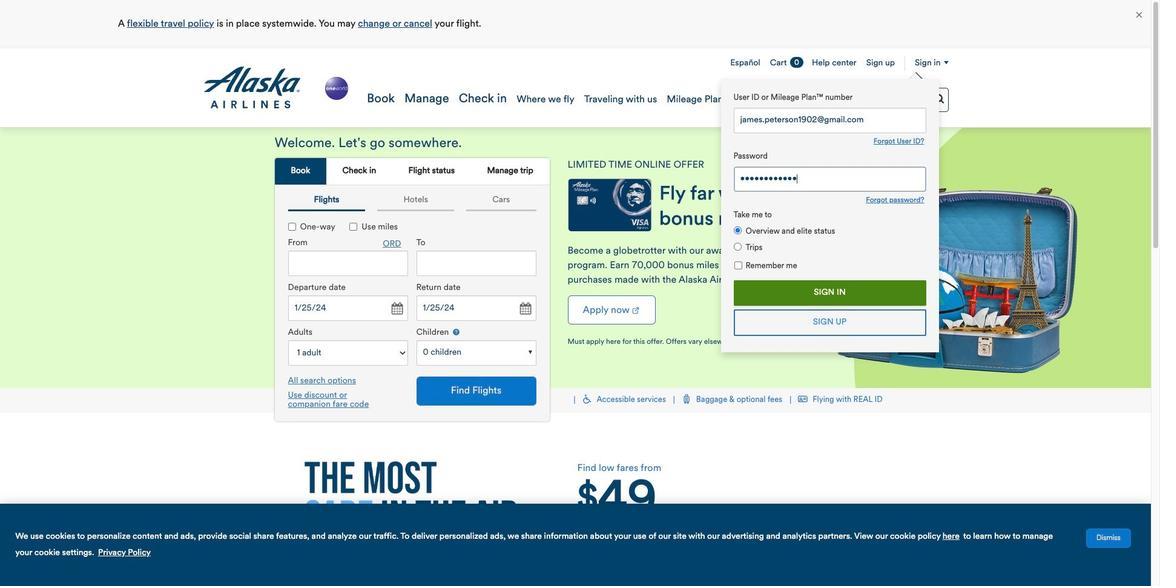 Task type: describe. For each thing, give the bounding box(es) containing it.
cookieconsent dialog
[[0, 504, 1151, 586]]

2 open datepicker image from the left
[[516, 301, 533, 318]]

0 vertical spatial tab list
[[275, 158, 550, 185]]

1 vertical spatial tab list
[[282, 191, 542, 212]]

search button image
[[934, 93, 944, 104]]

the most care in the air starts here. element
[[275, 461, 547, 570]]

alaska airlines credit card. image
[[568, 179, 651, 238]]

1   radio from the top
[[734, 226, 741, 234]]

alaska airlines logo image
[[203, 67, 301, 109]]



Task type: locate. For each thing, give the bounding box(es) containing it.
None checkbox
[[350, 223, 357, 231], [734, 261, 742, 269], [350, 223, 357, 231], [734, 261, 742, 269]]

oneworld logo image
[[322, 74, 351, 102]]

None checkbox
[[288, 223, 296, 231]]

Search text field
[[837, 88, 949, 112]]

None text field
[[288, 251, 408, 276], [288, 296, 408, 321], [288, 251, 408, 276], [288, 296, 408, 321]]

1 open datepicker image from the left
[[388, 301, 405, 318]]

form
[[279, 209, 540, 414]]

0 horizontal spatial open datepicker image
[[388, 301, 405, 318]]

1 vertical spatial   radio
[[734, 243, 741, 251]]

2   radio from the top
[[734, 243, 741, 251]]

1 horizontal spatial open datepicker image
[[516, 301, 533, 318]]

None password field
[[734, 166, 926, 192]]

menu
[[721, 72, 939, 353]]

0 vertical spatial   radio
[[734, 226, 741, 234]]

None text field
[[734, 108, 926, 133], [416, 251, 536, 276], [416, 296, 536, 321], [734, 108, 926, 133], [416, 251, 536, 276], [416, 296, 536, 321]]

tab list
[[275, 158, 550, 185], [282, 191, 542, 212]]

option group
[[734, 225, 926, 255]]

open datepicker image
[[388, 301, 405, 318], [516, 301, 533, 318]]

fly far with 70,000 bonus miles! image
[[660, 184, 829, 225]]

a case with a globe and items from different countries and a visa card.. element
[[0, 128, 1151, 388]]

  radio
[[734, 226, 741, 234], [734, 243, 741, 251]]



Task type: vqa. For each thing, say whether or not it's contained in the screenshot.
'cell'
no



